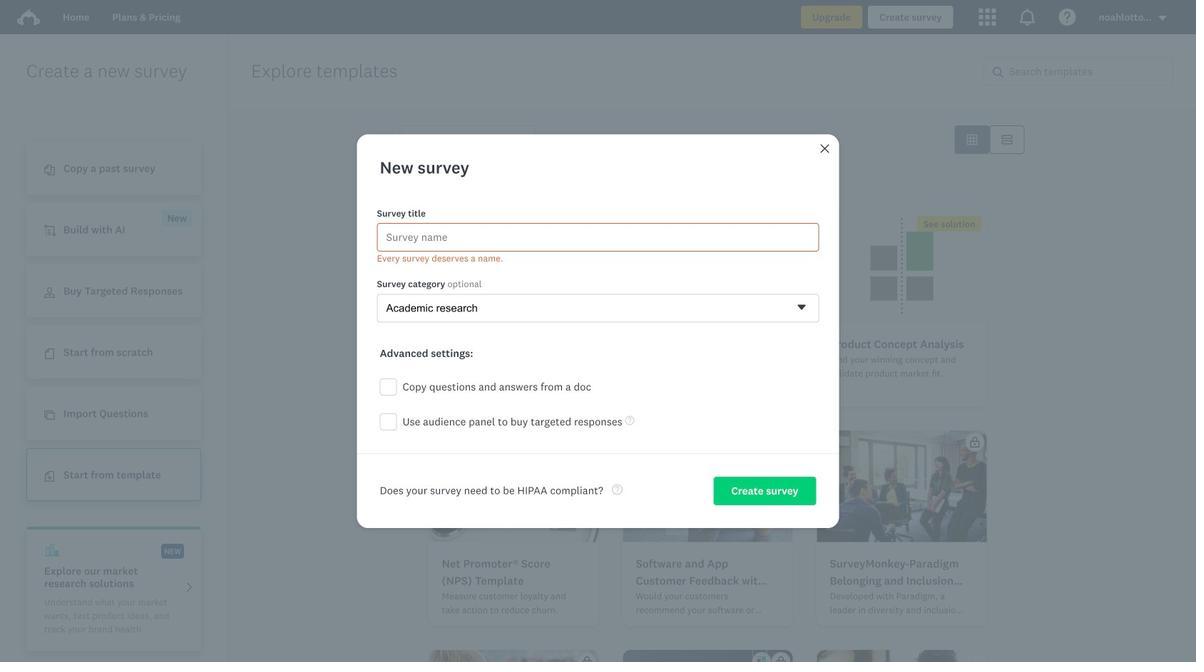 Task type: locate. For each thing, give the bounding box(es) containing it.
dropdown arrow icon image
[[1158, 13, 1168, 23], [1159, 16, 1167, 21]]

Search templates field
[[1004, 58, 1173, 85]]

close image
[[819, 143, 831, 154]]

documentclone image
[[44, 165, 55, 176]]

net promoter® score (nps) template image
[[429, 431, 599, 543]]

textboxmultiple image
[[1002, 134, 1013, 145]]

lock image
[[582, 218, 593, 228], [776, 218, 787, 228], [582, 657, 593, 663]]

close image
[[821, 144, 829, 153]]

brand logo image
[[17, 6, 40, 29], [17, 9, 40, 26]]

products icon image
[[979, 9, 997, 26], [979, 9, 997, 26]]

Survey name field
[[377, 223, 819, 252]]

dialog
[[357, 134, 839, 529]]

help image
[[612, 485, 623, 496]]

customer satisfaction template image
[[429, 211, 599, 323]]

1 horizontal spatial lock image
[[970, 437, 981, 448]]

surveymonkey-paradigm belonging and inclusion template image
[[817, 431, 987, 543]]

user image
[[44, 288, 55, 298]]

help image
[[626, 416, 635, 426]]

help icon image
[[1059, 9, 1077, 26]]

1 vertical spatial lock image
[[776, 657, 787, 663]]

lock image
[[970, 437, 981, 448], [776, 657, 787, 663]]



Task type: describe. For each thing, give the bounding box(es) containing it.
1 brand logo image from the top
[[17, 6, 40, 29]]

notification center icon image
[[1019, 9, 1037, 26]]

chevronright image
[[184, 583, 195, 593]]

0 horizontal spatial lock image
[[776, 657, 787, 663]]

clone image
[[44, 410, 55, 421]]

search image
[[993, 67, 1004, 78]]

product concept analysis image
[[817, 211, 987, 323]]

2 brand logo image from the top
[[17, 9, 40, 26]]

employee engagement template image
[[623, 211, 793, 323]]

document image
[[44, 349, 55, 360]]

grid image
[[967, 134, 978, 145]]

software and app customer feedback with nps® image
[[623, 431, 793, 543]]

documentplus image
[[44, 472, 55, 483]]

0 vertical spatial lock image
[[970, 437, 981, 448]]



Task type: vqa. For each thing, say whether or not it's contained in the screenshot.
the rightmost Help icon
yes



